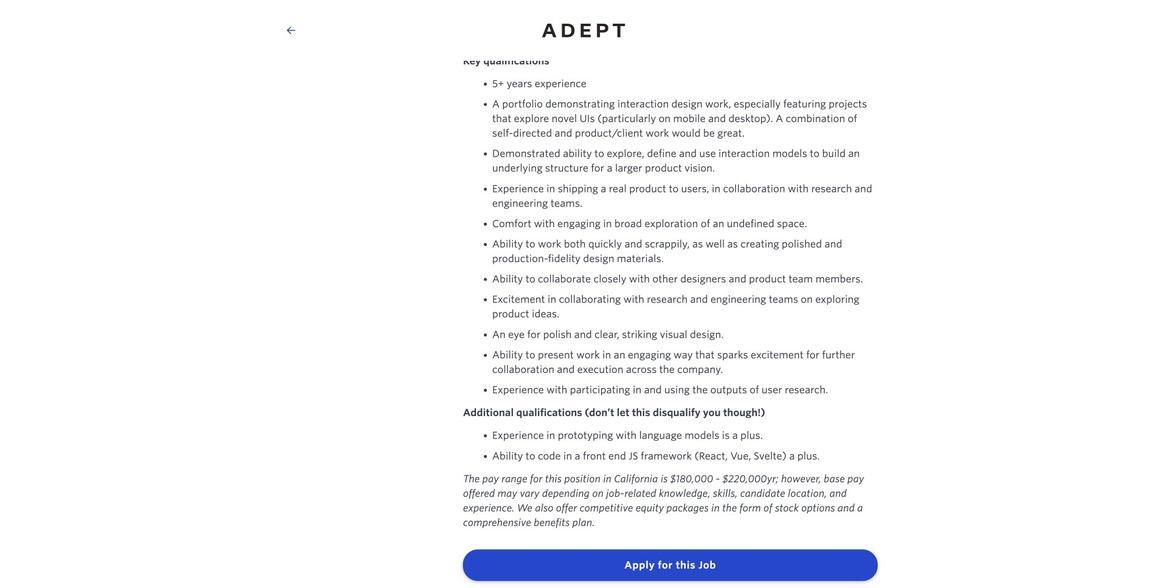 Task type: describe. For each thing, give the bounding box(es) containing it.
back to adept.ai's job listings image
[[287, 26, 296, 35]]

adept.ai image
[[529, 10, 639, 51]]



Task type: vqa. For each thing, say whether or not it's contained in the screenshot.
hello@example.com... email field
no



